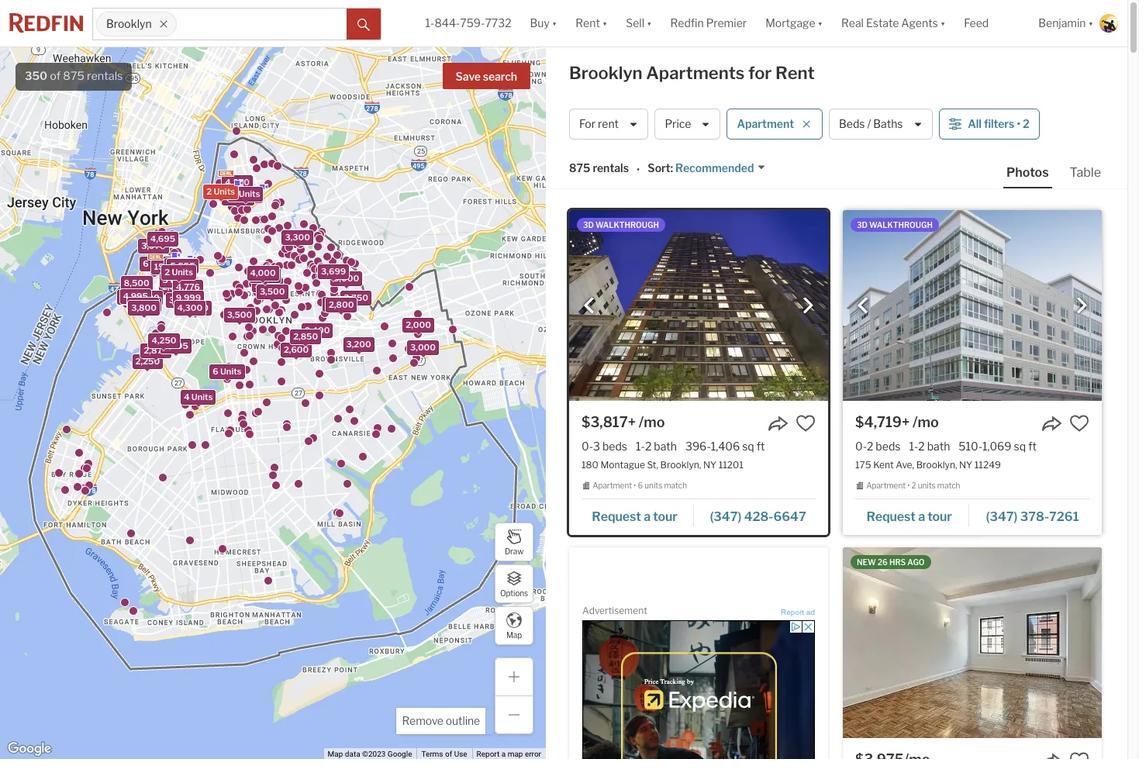 Task type: vqa. For each thing, say whether or not it's contained in the screenshot.
leftmost the 3D WALKTHROUGH
yes



Task type: locate. For each thing, give the bounding box(es) containing it.
apartment
[[737, 117, 795, 131], [593, 481, 632, 491], [867, 481, 906, 491]]

apartment down montague
[[593, 481, 632, 491]]

1 previous button image from the left
[[582, 298, 597, 314]]

1 sq from the left
[[743, 440, 755, 453]]

match for $4,719+ /mo
[[938, 481, 961, 491]]

• right filters
[[1017, 117, 1021, 131]]

2 sq from the left
[[1014, 440, 1027, 453]]

▾ right agents
[[941, 17, 946, 30]]

▾ for buy ▾
[[552, 17, 557, 30]]

3 right 15
[[164, 266, 170, 277]]

bath up 175 kent ave, brooklyn, ny 11249
[[928, 440, 951, 453]]

0 horizontal spatial beds
[[603, 440, 628, 453]]

match down 175 kent ave, brooklyn, ny 11249
[[938, 481, 961, 491]]

▾ inside sell ▾ dropdown button
[[647, 17, 652, 30]]

2 request a tour from the left
[[867, 510, 953, 524]]

1- up montague
[[636, 440, 645, 453]]

real estate agents ▾ link
[[842, 0, 946, 47]]

▾ right sell
[[647, 17, 652, 30]]

map left data
[[328, 750, 343, 759]]

2 horizontal spatial 3,000
[[410, 342, 436, 353]]

sq right 1,069
[[1014, 440, 1027, 453]]

/mo up st,
[[639, 414, 665, 431]]

0 horizontal spatial 3,000
[[134, 292, 160, 303]]

0 vertical spatial of
[[50, 69, 61, 83]]

:
[[671, 162, 673, 175]]

6 left 15
[[143, 259, 149, 269]]

0 horizontal spatial map
[[328, 750, 343, 759]]

2 0- from the left
[[856, 440, 867, 453]]

a
[[644, 510, 651, 524], [919, 510, 926, 524], [502, 750, 506, 759]]

1 request a tour button from the left
[[582, 504, 694, 527]]

google image
[[4, 739, 55, 760]]

1 ny from the left
[[704, 460, 717, 471]]

mortgage ▾ button
[[757, 0, 833, 47]]

510-
[[959, 440, 983, 453]]

1 horizontal spatial rentals
[[593, 162, 629, 175]]

rent inside rent ▾ dropdown button
[[576, 17, 600, 30]]

▾ inside mortgage ▾ dropdown button
[[818, 17, 823, 30]]

1 horizontal spatial 0-
[[856, 440, 867, 453]]

rentals down for rent button
[[593, 162, 629, 175]]

•
[[1017, 117, 1021, 131], [637, 163, 640, 176], [634, 481, 637, 491], [908, 481, 910, 491]]

1 horizontal spatial tour
[[928, 510, 953, 524]]

2 3d walkthrough from the left
[[857, 220, 933, 230]]

1 0- from the left
[[582, 440, 594, 453]]

ny for $4,719+ /mo
[[960, 460, 973, 471]]

3,000
[[334, 273, 359, 284], [134, 292, 160, 303], [410, 342, 436, 353]]

1 vertical spatial 6 units
[[213, 366, 242, 377]]

apartment for $3,817+ /mo
[[593, 481, 632, 491]]

▾ right buy
[[552, 17, 557, 30]]

(347) 378-7261
[[987, 510, 1080, 524]]

ny
[[704, 460, 717, 471], [960, 460, 973, 471]]

1 horizontal spatial 3 units
[[231, 188, 260, 199]]

6 units up 5
[[143, 259, 172, 269]]

1 1-2 bath from the left
[[636, 440, 677, 453]]

next button image for $4,719+ /mo
[[1075, 298, 1090, 314]]

tour for $4,719+ /mo
[[928, 510, 953, 524]]

1 vertical spatial rent
[[776, 63, 815, 83]]

report ad
[[781, 608, 815, 617]]

1 horizontal spatial brooklyn
[[569, 63, 643, 83]]

175
[[856, 460, 872, 471]]

2,800
[[329, 299, 354, 310]]

$4,719+
[[856, 414, 910, 431]]

1 (347) from the left
[[710, 510, 742, 524]]

0 horizontal spatial 3 units
[[164, 266, 193, 277]]

3 units up 2,650 at the left top of page
[[164, 266, 193, 277]]

2 walkthrough from the left
[[870, 220, 933, 230]]

6 down montague
[[638, 481, 643, 491]]

/mo
[[639, 414, 665, 431], [913, 414, 939, 431]]

ny left 11201 at the right of the page
[[704, 460, 717, 471]]

0 vertical spatial 3 units
[[231, 188, 260, 199]]

1 horizontal spatial beds
[[876, 440, 901, 453]]

for rent button
[[569, 109, 649, 140]]

1 vertical spatial of
[[445, 750, 452, 759]]

request a tour button down the apartment • 6 units match
[[582, 504, 694, 527]]

units down 175 kent ave, brooklyn, ny 11249
[[918, 481, 936, 491]]

2 up 175 kent ave, brooklyn, ny 11249
[[919, 440, 925, 453]]

1-2 bath up st,
[[636, 440, 677, 453]]

map
[[507, 630, 522, 640], [328, 750, 343, 759]]

1 request a tour from the left
[[592, 510, 678, 524]]

(347) left '428-'
[[710, 510, 742, 524]]

3,000 down 2,000
[[410, 342, 436, 353]]

2,000
[[406, 320, 431, 331]]

2 ft from the left
[[1029, 440, 1037, 453]]

2 right filters
[[1023, 117, 1030, 131]]

favorite button image
[[796, 414, 816, 434], [1070, 414, 1090, 434], [1070, 751, 1090, 760]]

2 tour from the left
[[928, 510, 953, 524]]

▾ for mortgage ▾
[[818, 17, 823, 30]]

2 request a tour button from the left
[[856, 504, 970, 527]]

1 horizontal spatial sq
[[1014, 440, 1027, 453]]

feed button
[[955, 0, 1030, 47]]

2 ▾ from the left
[[603, 17, 608, 30]]

0 horizontal spatial next button image
[[801, 298, 816, 314]]

1 units from the left
[[645, 481, 663, 491]]

agents
[[902, 17, 939, 30]]

rent ▾ button
[[567, 0, 617, 47]]

0 horizontal spatial brooklyn
[[106, 17, 152, 31]]

google
[[388, 750, 412, 759]]

options button
[[495, 565, 534, 604]]

0- for $3,817+
[[582, 440, 594, 453]]

2 /mo from the left
[[913, 414, 939, 431]]

• left sort
[[637, 163, 640, 176]]

request down "apartment • 2 units match"
[[867, 510, 916, 524]]

350
[[25, 69, 47, 83]]

recommended button
[[673, 161, 767, 176]]

bath
[[654, 440, 677, 453], [928, 440, 951, 453]]

$4,719+ /mo
[[856, 414, 939, 431]]

0 horizontal spatial request a tour button
[[582, 504, 694, 527]]

/mo for $4,719+ /mo
[[913, 414, 939, 431]]

photo of 180 montague st, brooklyn, ny 11201 image
[[569, 210, 829, 401]]

1 vertical spatial 3
[[164, 266, 170, 277]]

1 horizontal spatial a
[[644, 510, 651, 524]]

1-2 bath up 175 kent ave, brooklyn, ny 11249
[[910, 440, 951, 453]]

2,400
[[305, 325, 330, 336]]

1 horizontal spatial request a tour button
[[856, 504, 970, 527]]

report left ad
[[781, 608, 805, 617]]

remove apartment image
[[802, 119, 812, 129]]

(347) 428-6647 link
[[694, 503, 816, 529]]

0 horizontal spatial rentals
[[87, 69, 123, 83]]

8,500
[[124, 278, 150, 288]]

ny down 510-
[[960, 460, 973, 471]]

request a tour for $3,817+
[[592, 510, 678, 524]]

units
[[214, 186, 235, 197], [239, 188, 260, 199], [239, 190, 260, 201], [150, 259, 172, 269], [166, 262, 187, 272], [172, 266, 193, 277], [172, 267, 193, 277], [170, 275, 192, 286], [220, 366, 242, 377], [192, 392, 213, 403]]

3,950
[[120, 292, 146, 303]]

1 horizontal spatial 1-
[[636, 440, 645, 453]]

report inside button
[[781, 608, 805, 617]]

of right 350
[[50, 69, 61, 83]]

st,
[[647, 460, 659, 471]]

1 horizontal spatial map
[[507, 630, 522, 640]]

1 horizontal spatial previous button image
[[856, 298, 871, 314]]

▾ inside buy ▾ dropdown button
[[552, 17, 557, 30]]

1 match from the left
[[665, 481, 687, 491]]

1 horizontal spatial 3
[[231, 188, 237, 199]]

previous button image for $4,719+
[[856, 298, 871, 314]]

15
[[154, 262, 164, 272]]

3,750
[[344, 292, 369, 303]]

6 ▾ from the left
[[1089, 17, 1094, 30]]

request a tour down "apartment • 2 units match"
[[867, 510, 953, 524]]

15 units
[[154, 262, 187, 272]]

1 vertical spatial rentals
[[593, 162, 629, 175]]

▾
[[552, 17, 557, 30], [603, 17, 608, 30], [647, 17, 652, 30], [818, 17, 823, 30], [941, 17, 946, 30], [1089, 17, 1094, 30]]

1 horizontal spatial match
[[938, 481, 961, 491]]

0 horizontal spatial units
[[645, 481, 663, 491]]

3 up 180
[[593, 440, 600, 453]]

2 (347) from the left
[[987, 510, 1018, 524]]

0 horizontal spatial sq
[[743, 440, 755, 453]]

rent
[[598, 117, 619, 131]]

1 beds from the left
[[603, 440, 628, 453]]

rentals right 350
[[87, 69, 123, 83]]

ft right 1,069
[[1029, 440, 1037, 453]]

0 horizontal spatial request
[[592, 510, 642, 524]]

1 horizontal spatial apartment
[[737, 117, 795, 131]]

walkthrough
[[596, 220, 659, 230], [870, 220, 933, 230]]

for
[[580, 117, 596, 131]]

request a tour button down "apartment • 2 units match"
[[856, 504, 970, 527]]

montague
[[601, 460, 645, 471]]

6
[[143, 259, 149, 269], [213, 366, 219, 377], [638, 481, 643, 491]]

1 brooklyn, from the left
[[661, 460, 702, 471]]

1 tour from the left
[[653, 510, 678, 524]]

3d walkthrough for $4,719+
[[857, 220, 933, 230]]

1 horizontal spatial request
[[867, 510, 916, 524]]

request a tour button
[[582, 504, 694, 527], [856, 504, 970, 527]]

2 units from the left
[[918, 481, 936, 491]]

brooklyn up rent
[[569, 63, 643, 83]]

map inside button
[[507, 630, 522, 640]]

/mo up 175 kent ave, brooklyn, ny 11249
[[913, 414, 939, 431]]

3,500 down 2,650 at the left top of page
[[169, 295, 194, 306]]

0 vertical spatial rent
[[576, 17, 600, 30]]

1 request from the left
[[592, 510, 642, 524]]

1 /mo from the left
[[639, 414, 665, 431]]

875 inside 875 rentals •
[[569, 162, 591, 175]]

1 vertical spatial report
[[477, 750, 500, 759]]

3 units down 4,370
[[231, 188, 260, 199]]

sq right '1,406'
[[743, 440, 755, 453]]

1 ▾ from the left
[[552, 17, 557, 30]]

3,300
[[285, 232, 310, 243]]

875 rentals •
[[569, 162, 640, 176]]

0 horizontal spatial 3d
[[583, 220, 594, 230]]

a for $4,719+
[[919, 510, 926, 524]]

0 vertical spatial map
[[507, 630, 522, 640]]

2 ny from the left
[[960, 460, 973, 471]]

0 horizontal spatial brooklyn,
[[661, 460, 702, 471]]

1-2 bath
[[636, 440, 677, 453], [910, 440, 951, 453]]

▾ inside rent ▾ dropdown button
[[603, 17, 608, 30]]

request down the apartment • 6 units match
[[592, 510, 642, 524]]

1 walkthrough from the left
[[596, 220, 659, 230]]

user photo image
[[1100, 14, 1119, 33]]

rent right for
[[776, 63, 815, 83]]

None search field
[[177, 9, 347, 40]]

photos button
[[1004, 164, 1067, 189]]

1 3d walkthrough from the left
[[583, 220, 659, 230]]

1- for $3,817+
[[636, 440, 645, 453]]

4 ▾ from the left
[[818, 17, 823, 30]]

0- up 175
[[856, 440, 867, 453]]

3 down 4,370
[[231, 188, 237, 199]]

report for report ad
[[781, 608, 805, 617]]

apartment down kent
[[867, 481, 906, 491]]

a left "map"
[[502, 750, 506, 759]]

1 horizontal spatial of
[[445, 750, 452, 759]]

photos
[[1007, 165, 1049, 180]]

submit search image
[[358, 18, 370, 31]]

2 down 4,370
[[231, 190, 237, 201]]

1 horizontal spatial units
[[918, 481, 936, 491]]

3,000 up 3,750
[[334, 273, 359, 284]]

0 horizontal spatial apartment
[[593, 481, 632, 491]]

3,000 down 8,500
[[134, 292, 160, 303]]

favorite button checkbox
[[796, 414, 816, 434], [1070, 414, 1090, 434], [1070, 751, 1090, 760]]

0 horizontal spatial ft
[[757, 440, 765, 453]]

1 horizontal spatial 1-2 bath
[[910, 440, 951, 453]]

match
[[665, 481, 687, 491], [938, 481, 961, 491]]

remove outline
[[402, 715, 480, 728]]

0 vertical spatial 3,000
[[334, 273, 359, 284]]

396-
[[686, 440, 711, 453]]

1 horizontal spatial next button image
[[1075, 298, 1090, 314]]

▾ left user photo
[[1089, 17, 1094, 30]]

1-
[[426, 17, 435, 30], [636, 440, 645, 453], [910, 440, 919, 453]]

next button image
[[801, 298, 816, 314], [1075, 298, 1090, 314]]

1 bath from the left
[[654, 440, 677, 453]]

0 vertical spatial 6
[[143, 259, 149, 269]]

5 ▾ from the left
[[941, 17, 946, 30]]

2 brooklyn, from the left
[[917, 460, 958, 471]]

brooklyn, up "apartment • 2 units match"
[[917, 460, 958, 471]]

recommended
[[676, 162, 754, 175]]

1 horizontal spatial 875
[[569, 162, 591, 175]]

2 horizontal spatial apartment
[[867, 481, 906, 491]]

4,776
[[176, 281, 200, 292]]

1- up the ave,
[[910, 440, 919, 453]]

0 horizontal spatial 875
[[63, 69, 85, 83]]

map for map data ©2023 google
[[328, 750, 343, 759]]

sort
[[648, 162, 671, 175]]

report left "map"
[[477, 750, 500, 759]]

request a tour button for $3,817+
[[582, 504, 694, 527]]

0 vertical spatial 875
[[63, 69, 85, 83]]

apartment left remove apartment image
[[737, 117, 795, 131]]

0 vertical spatial brooklyn
[[106, 17, 152, 31]]

1 next button image from the left
[[801, 298, 816, 314]]

0 horizontal spatial (347)
[[710, 510, 742, 524]]

2 beds from the left
[[876, 440, 901, 453]]

1 horizontal spatial /mo
[[913, 414, 939, 431]]

1 ft from the left
[[757, 440, 765, 453]]

0 horizontal spatial /mo
[[639, 414, 665, 431]]

1 horizontal spatial 3d walkthrough
[[857, 220, 933, 230]]

0 horizontal spatial rent
[[576, 17, 600, 30]]

outline
[[446, 715, 480, 728]]

6 units
[[143, 259, 172, 269], [213, 366, 242, 377]]

1 vertical spatial 875
[[569, 162, 591, 175]]

units down st,
[[645, 481, 663, 491]]

3,500 down 3,095 on the left
[[260, 286, 285, 297]]

2 match from the left
[[938, 481, 961, 491]]

378-
[[1021, 510, 1050, 524]]

3 ▾ from the left
[[647, 17, 652, 30]]

2 horizontal spatial a
[[919, 510, 926, 524]]

beds up montague
[[603, 440, 628, 453]]

0 horizontal spatial report
[[477, 750, 500, 759]]

price
[[665, 117, 692, 131]]

2,250
[[135, 356, 160, 367]]

tour down the apartment • 6 units match
[[653, 510, 678, 524]]

request a tour
[[592, 510, 678, 524], [867, 510, 953, 524]]

1 horizontal spatial 3d
[[857, 220, 868, 230]]

2 request from the left
[[867, 510, 916, 524]]

0 horizontal spatial previous button image
[[582, 298, 597, 314]]

remove
[[402, 715, 444, 728]]

3,500 right "4,400"
[[227, 310, 252, 321]]

beds for $3,817+
[[603, 440, 628, 453]]

tour down "apartment • 2 units match"
[[928, 510, 953, 524]]

0- up 180
[[582, 440, 594, 453]]

7261
[[1050, 510, 1080, 524]]

a down the apartment • 6 units match
[[644, 510, 651, 524]]

beds up kent
[[876, 440, 901, 453]]

brooklyn for brooklyn
[[106, 17, 152, 31]]

1 horizontal spatial ny
[[960, 460, 973, 471]]

6 units up 4 units
[[213, 366, 242, 377]]

(347) left 378-
[[987, 510, 1018, 524]]

brooklyn for brooklyn apartments for rent
[[569, 63, 643, 83]]

apartment inside button
[[737, 117, 795, 131]]

2 vertical spatial 3,000
[[410, 342, 436, 353]]

2 1-2 bath from the left
[[910, 440, 951, 453]]

875 down for
[[569, 162, 591, 175]]

1 3d from the left
[[583, 220, 594, 230]]

2 up st,
[[645, 440, 652, 453]]

1 vertical spatial 6
[[213, 366, 219, 377]]

0 horizontal spatial match
[[665, 481, 687, 491]]

2 3d from the left
[[857, 220, 868, 230]]

2,650
[[162, 282, 187, 292]]

photo of cranberry st, brooklyn, ny 11201 image
[[843, 548, 1103, 738]]

bath for $4,719+ /mo
[[928, 440, 951, 453]]

• down montague
[[634, 481, 637, 491]]

510-1,069 sq ft
[[959, 440, 1037, 453]]

0 horizontal spatial request a tour
[[592, 510, 678, 524]]

0 horizontal spatial 3d walkthrough
[[583, 220, 659, 230]]

▾ inside real estate agents ▾ link
[[941, 17, 946, 30]]

1 horizontal spatial report
[[781, 608, 805, 617]]

6 up 4 units
[[213, 366, 219, 377]]

0 horizontal spatial 0-
[[582, 440, 594, 453]]

875 right 350
[[63, 69, 85, 83]]

2 bath from the left
[[928, 440, 951, 453]]

5,555
[[170, 260, 195, 271]]

2 horizontal spatial 1-
[[910, 440, 919, 453]]

ft right '1,406'
[[757, 440, 765, 453]]

ave,
[[896, 460, 915, 471]]

2 horizontal spatial 3
[[593, 440, 600, 453]]

0 horizontal spatial ny
[[704, 460, 717, 471]]

2 up 175
[[867, 440, 874, 453]]

1 horizontal spatial ft
[[1029, 440, 1037, 453]]

▾ left sell
[[603, 17, 608, 30]]

1 horizontal spatial request a tour
[[867, 510, 953, 524]]

0 horizontal spatial of
[[50, 69, 61, 83]]

1-844-759-7732 link
[[426, 17, 512, 30]]

1 horizontal spatial bath
[[928, 440, 951, 453]]

1 horizontal spatial walkthrough
[[870, 220, 933, 230]]

brooklyn, down 396-
[[661, 460, 702, 471]]

0 vertical spatial 6 units
[[143, 259, 172, 269]]

5 units
[[163, 275, 192, 286]]

map down options
[[507, 630, 522, 640]]

match down 180 montague st, brooklyn, ny 11201
[[665, 481, 687, 491]]

error
[[525, 750, 542, 759]]

▾ right mortgage
[[818, 17, 823, 30]]

premier
[[707, 17, 747, 30]]

of left the use
[[445, 750, 452, 759]]

2 next button image from the left
[[1075, 298, 1090, 314]]

brooklyn apartments for rent
[[569, 63, 815, 83]]

0 horizontal spatial tour
[[653, 510, 678, 524]]

bath up 180 montague st, brooklyn, ny 11201
[[654, 440, 677, 453]]

walkthrough for $3,817+
[[596, 220, 659, 230]]

1 vertical spatial map
[[328, 750, 343, 759]]

rent right buy ▾
[[576, 17, 600, 30]]

match for $3,817+ /mo
[[665, 481, 687, 491]]

request a tour down the apartment • 6 units match
[[592, 510, 678, 524]]

180 montague st, brooklyn, ny 11201
[[582, 460, 744, 471]]

1,069
[[983, 440, 1012, 453]]

previous button image
[[582, 298, 597, 314], [856, 298, 871, 314]]

2 vertical spatial 3
[[593, 440, 600, 453]]

0 horizontal spatial bath
[[654, 440, 677, 453]]

1 horizontal spatial (347)
[[987, 510, 1018, 524]]

save
[[456, 70, 481, 83]]

3,200
[[346, 339, 371, 350]]

units for $3,817+ /mo
[[645, 481, 663, 491]]

3,699
[[321, 266, 346, 277]]

buy
[[530, 17, 550, 30]]

0 horizontal spatial walkthrough
[[596, 220, 659, 230]]

apartment • 2 units match
[[867, 481, 961, 491]]

a down "apartment • 2 units match"
[[919, 510, 926, 524]]

brooklyn left remove brooklyn image
[[106, 17, 152, 31]]

2 previous button image from the left
[[856, 298, 871, 314]]

next button image for $3,817+ /mo
[[801, 298, 816, 314]]

sq for $3,817+ /mo
[[743, 440, 755, 453]]

1- left 759-
[[426, 17, 435, 30]]

2,850
[[293, 331, 318, 342]]

map for map
[[507, 630, 522, 640]]



Task type: describe. For each thing, give the bounding box(es) containing it.
4,300
[[177, 302, 203, 313]]

of for terms
[[445, 750, 452, 759]]

• down the ave,
[[908, 481, 910, 491]]

photo of 175 kent ave, brooklyn, ny 11249 image
[[843, 210, 1103, 401]]

1,406
[[711, 440, 740, 453]]

▾ for sell ▾
[[647, 17, 652, 30]]

previous button image for $3,817+
[[582, 298, 597, 314]]

report for report a map error
[[477, 750, 500, 759]]

mortgage
[[766, 17, 816, 30]]

walkthrough for $4,719+
[[870, 220, 933, 230]]

ad
[[807, 608, 815, 617]]

apartment • 6 units match
[[593, 481, 687, 491]]

table button
[[1067, 164, 1105, 187]]

apartment for $4,719+ /mo
[[867, 481, 906, 491]]

844-
[[435, 17, 460, 30]]

/mo for $3,817+ /mo
[[639, 414, 665, 431]]

favorite button image for $4,719+ /mo
[[1070, 414, 1090, 434]]

ft for $3,817+ /mo
[[757, 440, 765, 453]]

favorite button image for $3,817+ /mo
[[796, 414, 816, 434]]

baths
[[874, 117, 904, 131]]

3,800 down 8,500
[[133, 299, 158, 310]]

9,999
[[176, 292, 201, 303]]

1 horizontal spatial 6
[[213, 366, 219, 377]]

0 horizontal spatial a
[[502, 750, 506, 759]]

terms of use link
[[422, 750, 468, 759]]

1 horizontal spatial 6 units
[[213, 366, 242, 377]]

2 horizontal spatial 6
[[638, 481, 643, 491]]

7732
[[485, 17, 512, 30]]

350 of 875 rentals
[[25, 69, 123, 83]]

2 right 15
[[165, 267, 170, 277]]

1 vertical spatial 3 units
[[164, 266, 193, 277]]

(347) for $4,719+ /mo
[[987, 510, 1018, 524]]

buy ▾
[[530, 17, 557, 30]]

sell ▾ button
[[626, 0, 652, 47]]

save search button
[[443, 63, 531, 89]]

0 horizontal spatial 6
[[143, 259, 149, 269]]

report ad button
[[781, 608, 815, 620]]

of for 350
[[50, 69, 61, 83]]

3,500 down 3,699
[[326, 299, 351, 309]]

draw button
[[495, 523, 534, 562]]

buy ▾ button
[[530, 0, 557, 47]]

26
[[878, 558, 888, 567]]

9,000
[[130, 300, 156, 311]]

bath for $3,817+ /mo
[[654, 440, 677, 453]]

0 horizontal spatial 6 units
[[143, 259, 172, 269]]

new 26 hrs ago
[[857, 558, 925, 567]]

180
[[582, 460, 599, 471]]

2 left 6,000
[[207, 186, 212, 197]]

apartments
[[646, 63, 745, 83]]

1 vertical spatial 3,000
[[134, 292, 160, 303]]

1- for $4,719+
[[910, 440, 919, 453]]

1-2 bath for $4,719+ /mo
[[910, 440, 951, 453]]

request for $4,719+
[[867, 510, 916, 524]]

0 vertical spatial 3
[[231, 188, 237, 199]]

▾ for rent ▾
[[603, 17, 608, 30]]

▾ for benjamin ▾
[[1089, 17, 1094, 30]]

1-844-759-7732
[[426, 17, 512, 30]]

(347) 428-6647
[[710, 510, 807, 524]]

remove outline button
[[397, 708, 486, 735]]

4,370
[[225, 177, 250, 188]]

3d for $3,817+
[[583, 220, 594, 230]]

buy ▾ button
[[521, 0, 567, 47]]

1 horizontal spatial 3,000
[[334, 273, 359, 284]]

4,400
[[183, 303, 209, 314]]

0- for $4,719+
[[856, 440, 867, 453]]

sort :
[[648, 162, 673, 175]]

11201
[[719, 460, 744, 471]]

2 down the ave,
[[912, 481, 917, 491]]

terms of use
[[422, 750, 468, 759]]

©2023
[[362, 750, 386, 759]]

mortgage ▾ button
[[766, 0, 823, 47]]

(347) 378-7261 link
[[970, 503, 1090, 529]]

ad region
[[583, 621, 815, 760]]

sq for $4,719+ /mo
[[1014, 440, 1027, 453]]

request for $3,817+
[[592, 510, 642, 524]]

real estate agents ▾ button
[[833, 0, 955, 47]]

map region
[[0, 16, 726, 760]]

ny for $3,817+ /mo
[[704, 460, 717, 471]]

beds
[[840, 117, 865, 131]]

draw
[[505, 547, 524, 556]]

mortgage ▾
[[766, 17, 823, 30]]

4,000
[[250, 267, 276, 278]]

options
[[500, 588, 528, 598]]

all filters • 2 button
[[940, 109, 1040, 140]]

3,095
[[253, 270, 278, 281]]

a for $3,817+
[[644, 510, 651, 524]]

all
[[968, 117, 982, 131]]

brooklyn, for $4,719+ /mo
[[917, 460, 958, 471]]

3,800 down 4,995
[[131, 303, 157, 314]]

0-2 beds
[[856, 440, 901, 453]]

2 inside button
[[1023, 117, 1030, 131]]

tour for $3,817+ /mo
[[653, 510, 678, 524]]

rent ▾ button
[[576, 0, 608, 47]]

estate
[[867, 17, 899, 30]]

• inside 875 rentals •
[[637, 163, 640, 176]]

1 horizontal spatial rent
[[776, 63, 815, 83]]

for
[[749, 63, 772, 83]]

save search
[[456, 70, 518, 83]]

all filters • 2
[[968, 117, 1030, 131]]

terms
[[422, 750, 443, 759]]

ft for $4,719+ /mo
[[1029, 440, 1037, 453]]

5
[[163, 275, 168, 286]]

396-1,406 sq ft
[[686, 440, 765, 453]]

redfin premier button
[[661, 0, 757, 47]]

redfin
[[671, 17, 704, 30]]

brooklyn, for $3,817+ /mo
[[661, 460, 702, 471]]

(347) for $3,817+ /mo
[[710, 510, 742, 524]]

0-3 beds
[[582, 440, 628, 453]]

2,600
[[284, 345, 309, 355]]

benjamin ▾
[[1039, 17, 1094, 30]]

for rent
[[580, 117, 619, 131]]

map data ©2023 google
[[328, 750, 412, 759]]

filters
[[984, 117, 1015, 131]]

0 horizontal spatial 3
[[164, 266, 170, 277]]

report a map error link
[[477, 750, 542, 759]]

3d for $4,719+
[[857, 220, 868, 230]]

0 horizontal spatial 1-
[[426, 17, 435, 30]]

175 kent ave, brooklyn, ny 11249
[[856, 460, 1001, 471]]

feed
[[965, 17, 989, 30]]

0 vertical spatial rentals
[[87, 69, 123, 83]]

rentals inside 875 rentals •
[[593, 162, 629, 175]]

3d walkthrough for $3,817+
[[583, 220, 659, 230]]

6,000
[[225, 192, 251, 203]]

units for $4,719+ /mo
[[918, 481, 936, 491]]

beds for $4,719+
[[876, 440, 901, 453]]

/
[[868, 117, 872, 131]]

6647
[[774, 510, 807, 524]]

• inside all filters • 2 button
[[1017, 117, 1021, 131]]

favorite button checkbox for $3,817+ /mo
[[796, 414, 816, 434]]

remove brooklyn image
[[159, 19, 169, 29]]

request a tour for $4,719+
[[867, 510, 953, 524]]

3,975
[[141, 241, 166, 252]]

search
[[483, 70, 518, 83]]

4,695
[[150, 234, 175, 245]]

favorite button checkbox for $4,719+ /mo
[[1070, 414, 1090, 434]]

11249
[[975, 460, 1001, 471]]

request a tour button for $4,719+
[[856, 504, 970, 527]]

1-2 bath for $3,817+ /mo
[[636, 440, 677, 453]]

$3,817+
[[582, 414, 636, 431]]



